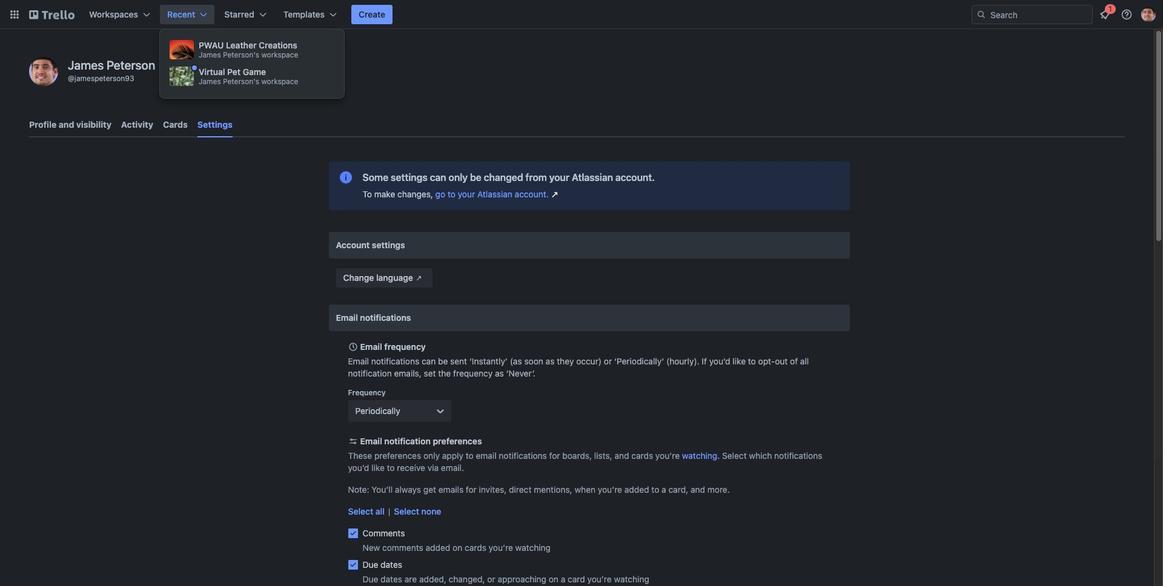 Task type: describe. For each thing, give the bounding box(es) containing it.
Search field
[[986, 5, 1092, 24]]

all inside email notifications can be sent 'instantly' (as soon as they occur) or 'periodically' (hourly). if you'd like to opt-out of all notification emails, set the frequency as 'never'.
[[800, 356, 809, 366]]

direct
[[509, 485, 531, 495]]

james for pwau leather creations
[[199, 50, 221, 59]]

invites,
[[479, 485, 507, 495]]

create
[[359, 9, 385, 19]]

peterson's for pet
[[223, 77, 259, 86]]

you're right when
[[598, 485, 622, 495]]

some settings can only be changed from your atlassian account.
[[363, 172, 655, 183]]

'periodically'
[[614, 356, 664, 366]]

2 vertical spatial watching
[[614, 574, 649, 585]]

the
[[438, 368, 451, 379]]

1 horizontal spatial cards
[[631, 451, 653, 461]]

lists,
[[594, 451, 612, 461]]

and inside profile and visibility link
[[59, 119, 74, 130]]

if
[[702, 356, 707, 366]]

sent
[[450, 356, 467, 366]]

pwau leather creations james peterson's workspace
[[199, 40, 298, 59]]

sm image
[[413, 272, 425, 284]]

email for email notifications
[[336, 313, 358, 323]]

set
[[424, 368, 436, 379]]

email for email notifications can be sent 'instantly' (as soon as they occur) or 'periodically' (hourly). if you'd like to opt-out of all notification emails, set the frequency as 'never'.
[[348, 356, 369, 366]]

account
[[336, 240, 370, 250]]

profile
[[29, 119, 56, 130]]

these
[[348, 451, 372, 461]]

none
[[421, 506, 441, 517]]

via
[[428, 463, 439, 473]]

out
[[775, 356, 788, 366]]

due for due dates
[[363, 560, 378, 570]]

get
[[423, 485, 436, 495]]

to left card,
[[651, 485, 659, 495]]

0 horizontal spatial a
[[561, 574, 565, 585]]

0 vertical spatial on
[[453, 543, 462, 553]]

frequency inside email notifications can be sent 'instantly' (as soon as they occur) or 'periodically' (hourly). if you'd like to opt-out of all notification emails, set the frequency as 'never'.
[[453, 368, 493, 379]]

comments
[[382, 543, 423, 553]]

make
[[374, 189, 395, 199]]

creations
[[259, 40, 297, 50]]

james peterson @ jamespeterson93
[[68, 58, 155, 83]]

you're up 'due dates are added, changed, or approaching on a card you're watching'
[[489, 543, 513, 553]]

visibility
[[76, 119, 111, 130]]

0 vertical spatial watching
[[682, 451, 717, 461]]

0 horizontal spatial preferences
[[374, 451, 421, 461]]

0 vertical spatial james peterson (jamespeterson93) image
[[1141, 7, 1156, 22]]

0 horizontal spatial james peterson (jamespeterson93) image
[[29, 57, 58, 86]]

cards link
[[163, 114, 188, 136]]

periodically
[[355, 406, 400, 416]]

to inside go to your atlassian account. link
[[448, 189, 455, 199]]

0 horizontal spatial as
[[495, 368, 504, 379]]

go
[[435, 189, 445, 199]]

activity
[[121, 119, 153, 130]]

0 vertical spatial a
[[662, 485, 666, 495]]

due dates
[[363, 560, 402, 570]]

or inside email notifications can be sent 'instantly' (as soon as they occur) or 'periodically' (hourly). if you'd like to opt-out of all notification emails, set the frequency as 'never'.
[[604, 356, 612, 366]]

primary element
[[0, 0, 1163, 29]]

templates button
[[276, 5, 344, 24]]

settings for some
[[391, 172, 428, 183]]

leather
[[226, 40, 256, 50]]

notifications inside email notifications can be sent 'instantly' (as soon as they occur) or 'periodically' (hourly). if you'd like to opt-out of all notification emails, set the frequency as 'never'.
[[371, 356, 419, 366]]

are
[[405, 574, 417, 585]]

activity link
[[121, 114, 153, 136]]

due dates are added, changed, or approaching on a card you're watching
[[363, 574, 649, 585]]

to inside email notifications can be sent 'instantly' (as soon as they occur) or 'periodically' (hourly). if you'd like to opt-out of all notification emails, set the frequency as 'never'.
[[748, 356, 756, 366]]

to left email
[[466, 451, 474, 461]]

1 notification image
[[1098, 7, 1112, 22]]

apply
[[442, 451, 463, 461]]

account settings
[[336, 240, 405, 250]]

game
[[243, 67, 266, 77]]

search image
[[976, 10, 986, 19]]

pwau
[[199, 40, 224, 50]]

virtual pet game james peterson's workspace
[[199, 67, 298, 86]]

added,
[[419, 574, 446, 585]]

0 vertical spatial as
[[546, 356, 555, 366]]

1 vertical spatial notification
[[384, 436, 431, 446]]

email.
[[441, 463, 464, 473]]

workspace for virtual pet game
[[261, 77, 298, 86]]

email frequency
[[360, 342, 426, 352]]

these preferences only apply to email notifications for boards, lists, and cards you're watching
[[348, 451, 717, 461]]

settings link
[[197, 114, 233, 138]]

recent
[[167, 9, 195, 19]]

you'll
[[372, 485, 393, 495]]

always
[[395, 485, 421, 495]]

comments
[[363, 528, 405, 538]]

cards
[[163, 119, 188, 130]]

1 vertical spatial only
[[423, 451, 440, 461]]

virtual
[[199, 67, 225, 77]]

from
[[525, 172, 547, 183]]

note: you'll always get emails for invites, direct mentions, when you're added to a card, and more.
[[348, 485, 730, 495]]

1 vertical spatial for
[[466, 485, 477, 495]]

due for due dates are added, changed, or approaching on a card you're watching
[[363, 574, 378, 585]]

open information menu image
[[1121, 8, 1133, 21]]

1 vertical spatial or
[[487, 574, 495, 585]]

0 horizontal spatial select
[[348, 506, 373, 517]]

to
[[363, 189, 372, 199]]

create button
[[351, 5, 393, 24]]

notifications up direct
[[499, 451, 547, 461]]

when
[[575, 485, 596, 495]]

you're left watching link at the bottom of page
[[655, 451, 680, 461]]

profile and visibility
[[29, 119, 111, 130]]

back to home image
[[29, 5, 75, 24]]

workspace for pwau leather creations
[[261, 50, 298, 59]]

1 horizontal spatial select
[[394, 506, 419, 517]]

settings for account
[[372, 240, 405, 250]]

you'd inside email notifications can be sent 'instantly' (as soon as they occur) or 'periodically' (hourly). if you'd like to opt-out of all notification emails, set the frequency as 'never'.
[[709, 356, 730, 366]]

settings
[[197, 119, 233, 130]]

they
[[557, 356, 574, 366]]

email notifications can be sent 'instantly' (as soon as they occur) or 'periodically' (hourly). if you'd like to opt-out of all notification emails, set the frequency as 'never'.
[[348, 356, 809, 379]]

of
[[790, 356, 798, 366]]

pet
[[227, 67, 241, 77]]

peterson
[[107, 58, 155, 72]]

peterson's for leather
[[223, 50, 259, 59]]

which
[[749, 451, 772, 461]]



Task type: locate. For each thing, give the bounding box(es) containing it.
1 horizontal spatial james peterson (jamespeterson93) image
[[1141, 7, 1156, 22]]

select none button
[[394, 506, 441, 518]]

select right .
[[722, 451, 747, 461]]

for
[[549, 451, 560, 461], [466, 485, 477, 495]]

changes,
[[397, 189, 433, 199]]

0 horizontal spatial your
[[458, 189, 475, 199]]

can for notifications
[[422, 356, 436, 366]]

. select which notifications you'd like to receive via email.
[[348, 451, 822, 473]]

0 vertical spatial settings
[[391, 172, 428, 183]]

boards,
[[562, 451, 592, 461]]

workspace down creations
[[261, 77, 298, 86]]

workspace
[[261, 50, 298, 59], [261, 77, 298, 86]]

1 horizontal spatial atlassian
[[572, 172, 613, 183]]

email down email notifications
[[360, 342, 382, 352]]

0 vertical spatial account.
[[615, 172, 655, 183]]

atlassian
[[572, 172, 613, 183], [477, 189, 512, 199]]

change
[[343, 273, 374, 283]]

0 horizontal spatial only
[[423, 451, 440, 461]]

to make changes,
[[363, 189, 435, 199]]

1 horizontal spatial watching
[[614, 574, 649, 585]]

1 horizontal spatial you'd
[[709, 356, 730, 366]]

0 horizontal spatial frequency
[[384, 342, 426, 352]]

1 horizontal spatial account.
[[615, 172, 655, 183]]

email for email notification preferences
[[360, 436, 382, 446]]

dates for due dates
[[381, 560, 402, 570]]

notification
[[348, 368, 392, 379], [384, 436, 431, 446]]

1 vertical spatial workspace
[[261, 77, 298, 86]]

0 vertical spatial peterson's
[[223, 50, 259, 59]]

1 vertical spatial dates
[[381, 574, 402, 585]]

1 vertical spatial settings
[[372, 240, 405, 250]]

to left opt-
[[748, 356, 756, 366]]

email inside email notifications can be sent 'instantly' (as soon as they occur) or 'periodically' (hourly). if you'd like to opt-out of all notification emails, set the frequency as 'never'.
[[348, 356, 369, 366]]

notifications down email frequency
[[371, 356, 419, 366]]

go to your atlassian account.
[[435, 189, 549, 199]]

james inside james peterson @ jamespeterson93
[[68, 58, 104, 72]]

2 workspace from the top
[[261, 77, 298, 86]]

watching right card in the bottom of the page
[[614, 574, 649, 585]]

all
[[800, 356, 809, 366], [375, 506, 385, 517]]

peterson's inside virtual pet game james peterson's workspace
[[223, 77, 259, 86]]

1 horizontal spatial frequency
[[453, 368, 493, 379]]

and right lists,
[[614, 451, 629, 461]]

new comments added on cards you're watching
[[363, 543, 551, 553]]

due down the due dates
[[363, 574, 378, 585]]

1 horizontal spatial preferences
[[433, 436, 482, 446]]

0 horizontal spatial atlassian
[[477, 189, 512, 199]]

occur)
[[576, 356, 602, 366]]

email for email frequency
[[360, 342, 382, 352]]

due
[[363, 560, 378, 570], [363, 574, 378, 585]]

peterson's down pwau leather creations james peterson's workspace
[[223, 77, 259, 86]]

0 vertical spatial atlassian
[[572, 172, 613, 183]]

language
[[376, 273, 413, 283]]

james peterson (jamespeterson93) image
[[1141, 7, 1156, 22], [29, 57, 58, 86]]

notifications up email frequency
[[360, 313, 411, 323]]

changed
[[484, 172, 523, 183]]

0 vertical spatial cards
[[631, 451, 653, 461]]

some
[[363, 172, 388, 183]]

1 vertical spatial like
[[371, 463, 385, 473]]

1 vertical spatial as
[[495, 368, 504, 379]]

to left receive
[[387, 463, 395, 473]]

can up go
[[430, 172, 446, 183]]

to inside . select which notifications you'd like to receive via email.
[[387, 463, 395, 473]]

1 vertical spatial watching
[[515, 543, 551, 553]]

as down 'instantly'
[[495, 368, 504, 379]]

only up "go to your atlassian account."
[[449, 172, 468, 183]]

0 vertical spatial you'd
[[709, 356, 730, 366]]

0 vertical spatial workspace
[[261, 50, 298, 59]]

1 vertical spatial all
[[375, 506, 385, 517]]

card
[[568, 574, 585, 585]]

watching
[[682, 451, 717, 461], [515, 543, 551, 553], [614, 574, 649, 585]]

to
[[448, 189, 455, 199], [748, 356, 756, 366], [466, 451, 474, 461], [387, 463, 395, 473], [651, 485, 659, 495]]

2 peterson's from the top
[[223, 77, 259, 86]]

for right emails
[[466, 485, 477, 495]]

account.
[[615, 172, 655, 183], [515, 189, 549, 199]]

(as
[[510, 356, 522, 366]]

menu
[[167, 36, 337, 91]]

1 vertical spatial due
[[363, 574, 378, 585]]

0 horizontal spatial cards
[[465, 543, 486, 553]]

0 horizontal spatial and
[[59, 119, 74, 130]]

0 vertical spatial all
[[800, 356, 809, 366]]

frequency
[[348, 388, 386, 397]]

like inside . select which notifications you'd like to receive via email.
[[371, 463, 385, 473]]

and right card,
[[691, 485, 705, 495]]

1 horizontal spatial be
[[470, 172, 481, 183]]

as left they
[[546, 356, 555, 366]]

0 horizontal spatial added
[[426, 543, 450, 553]]

1 horizontal spatial a
[[662, 485, 666, 495]]

workspace up game
[[261, 50, 298, 59]]

.
[[717, 451, 720, 461]]

workspaces
[[89, 9, 138, 19]]

your inside go to your atlassian account. link
[[458, 189, 475, 199]]

0 horizontal spatial account.
[[515, 189, 549, 199]]

select inside . select which notifications you'd like to receive via email.
[[722, 451, 747, 461]]

1 horizontal spatial and
[[614, 451, 629, 461]]

workspaces button
[[82, 5, 158, 24]]

'instantly'
[[469, 356, 508, 366]]

emails,
[[394, 368, 422, 379]]

0 vertical spatial frequency
[[384, 342, 426, 352]]

1 dates from the top
[[381, 560, 402, 570]]

email notifications
[[336, 313, 411, 323]]

your right go
[[458, 189, 475, 199]]

1 horizontal spatial your
[[549, 172, 569, 183]]

you'd inside . select which notifications you'd like to receive via email.
[[348, 463, 369, 473]]

you're
[[655, 451, 680, 461], [598, 485, 622, 495], [489, 543, 513, 553], [587, 574, 612, 585]]

due down the new
[[363, 560, 378, 570]]

added up added, at the left bottom
[[426, 543, 450, 553]]

0 vertical spatial preferences
[[433, 436, 482, 446]]

0 horizontal spatial watching
[[515, 543, 551, 553]]

settings up 'changes,'
[[391, 172, 428, 183]]

1 horizontal spatial as
[[546, 356, 555, 366]]

0 vertical spatial dates
[[381, 560, 402, 570]]

2 dates from the top
[[381, 574, 402, 585]]

1 horizontal spatial all
[[800, 356, 809, 366]]

james inside pwau leather creations james peterson's workspace
[[199, 50, 221, 59]]

go to your atlassian account. link
[[435, 188, 561, 200]]

0 vertical spatial due
[[363, 560, 378, 570]]

'never'.
[[506, 368, 535, 379]]

2 horizontal spatial select
[[722, 451, 747, 461]]

you'd right if
[[709, 356, 730, 366]]

1 vertical spatial and
[[614, 451, 629, 461]]

1 due from the top
[[363, 560, 378, 570]]

starred
[[224, 9, 254, 19]]

like left opt-
[[733, 356, 746, 366]]

notifications
[[360, 313, 411, 323], [371, 356, 419, 366], [499, 451, 547, 461], [774, 451, 822, 461]]

0 horizontal spatial be
[[438, 356, 448, 366]]

0 horizontal spatial or
[[487, 574, 495, 585]]

on
[[453, 543, 462, 553], [549, 574, 558, 585]]

be up the
[[438, 356, 448, 366]]

your
[[549, 172, 569, 183], [458, 189, 475, 199]]

select all button
[[348, 506, 385, 518]]

2 vertical spatial and
[[691, 485, 705, 495]]

1 peterson's from the top
[[223, 50, 259, 59]]

0 vertical spatial notification
[[348, 368, 392, 379]]

1 horizontal spatial on
[[549, 574, 558, 585]]

you're right card in the bottom of the page
[[587, 574, 612, 585]]

1 horizontal spatial added
[[624, 485, 649, 495]]

all left |
[[375, 506, 385, 517]]

and right profile
[[59, 119, 74, 130]]

more.
[[707, 485, 730, 495]]

james peterson (jamespeterson93) image left @
[[29, 57, 58, 86]]

only up via
[[423, 451, 440, 461]]

frequency down sent
[[453, 368, 493, 379]]

a left card in the bottom of the page
[[561, 574, 565, 585]]

0 horizontal spatial for
[[466, 485, 477, 495]]

1 horizontal spatial or
[[604, 356, 612, 366]]

your right from
[[549, 172, 569, 183]]

cards right lists,
[[631, 451, 653, 461]]

change language
[[343, 273, 413, 283]]

1 vertical spatial be
[[438, 356, 448, 366]]

james for virtual pet game
[[199, 77, 221, 86]]

like
[[733, 356, 746, 366], [371, 463, 385, 473]]

frequency up the emails,
[[384, 342, 426, 352]]

(hourly).
[[666, 356, 699, 366]]

atlassian down "changed"
[[477, 189, 512, 199]]

1 vertical spatial you'd
[[348, 463, 369, 473]]

be
[[470, 172, 481, 183], [438, 356, 448, 366]]

atlassian right from
[[572, 172, 613, 183]]

all right of
[[800, 356, 809, 366]]

be up "go to your atlassian account."
[[470, 172, 481, 183]]

|
[[388, 506, 390, 517]]

watching up more.
[[682, 451, 717, 461]]

james left pet
[[199, 77, 221, 86]]

james up 'virtual'
[[199, 50, 221, 59]]

0 vertical spatial added
[[624, 485, 649, 495]]

0 horizontal spatial all
[[375, 506, 385, 517]]

on up changed, at the left bottom of page
[[453, 543, 462, 553]]

2 due from the top
[[363, 574, 378, 585]]

0 vertical spatial be
[[470, 172, 481, 183]]

soon
[[524, 356, 543, 366]]

watching link
[[682, 451, 717, 461]]

peterson's up pet
[[223, 50, 259, 59]]

@
[[68, 74, 75, 83]]

be inside email notifications can be sent 'instantly' (as soon as they occur) or 'periodically' (hourly). if you'd like to opt-out of all notification emails, set the frequency as 'never'.
[[438, 356, 448, 366]]

select all | select none
[[348, 506, 441, 517]]

settings up language
[[372, 240, 405, 250]]

1 horizontal spatial only
[[449, 172, 468, 183]]

or right changed, at the left bottom of page
[[487, 574, 495, 585]]

select right |
[[394, 506, 419, 517]]

peterson's inside pwau leather creations james peterson's workspace
[[223, 50, 259, 59]]

james up @
[[68, 58, 104, 72]]

james peterson (jamespeterson93) image right open information menu icon
[[1141, 7, 1156, 22]]

note:
[[348, 485, 369, 495]]

like inside email notifications can be sent 'instantly' (as soon as they occur) or 'periodically' (hourly). if you'd like to opt-out of all notification emails, set the frequency as 'never'.
[[733, 356, 746, 366]]

or right occur) at bottom
[[604, 356, 612, 366]]

frequency
[[384, 342, 426, 352], [453, 368, 493, 379]]

james
[[199, 50, 221, 59], [68, 58, 104, 72], [199, 77, 221, 86]]

email
[[476, 451, 496, 461]]

you'd down these
[[348, 463, 369, 473]]

0 vertical spatial your
[[549, 172, 569, 183]]

workspace inside pwau leather creations james peterson's workspace
[[261, 50, 298, 59]]

1 workspace from the top
[[261, 50, 298, 59]]

dates for due dates are added, changed, or approaching on a card you're watching
[[381, 574, 402, 585]]

2 horizontal spatial and
[[691, 485, 705, 495]]

1 horizontal spatial like
[[733, 356, 746, 366]]

0 horizontal spatial on
[[453, 543, 462, 553]]

settings
[[391, 172, 428, 183], [372, 240, 405, 250]]

preferences up receive
[[374, 451, 421, 461]]

dates down the comments
[[381, 560, 402, 570]]

notifications inside . select which notifications you'd like to receive via email.
[[774, 451, 822, 461]]

1 vertical spatial added
[[426, 543, 450, 553]]

preferences up apply
[[433, 436, 482, 446]]

jamespeterson93
[[75, 74, 134, 83]]

can up set
[[422, 356, 436, 366]]

1 vertical spatial peterson's
[[223, 77, 259, 86]]

dates down the due dates
[[381, 574, 402, 585]]

profile and visibility link
[[29, 114, 111, 136]]

starred button
[[217, 5, 274, 24]]

menu containing pwau leather creations
[[167, 36, 337, 91]]

a left card,
[[662, 485, 666, 495]]

email up these
[[360, 436, 382, 446]]

notifications right which at right
[[774, 451, 822, 461]]

0 vertical spatial or
[[604, 356, 612, 366]]

workspace inside virtual pet game james peterson's workspace
[[261, 77, 298, 86]]

approaching
[[498, 574, 546, 585]]

templates
[[283, 9, 325, 19]]

on left card in the bottom of the page
[[549, 574, 558, 585]]

1 vertical spatial preferences
[[374, 451, 421, 461]]

1 vertical spatial james peterson (jamespeterson93) image
[[29, 57, 58, 86]]

1 vertical spatial a
[[561, 574, 565, 585]]

cards up changed, at the left bottom of page
[[465, 543, 486, 553]]

changed,
[[449, 574, 485, 585]]

james inside virtual pet game james peterson's workspace
[[199, 77, 221, 86]]

1 vertical spatial atlassian
[[477, 189, 512, 199]]

notification up frequency
[[348, 368, 392, 379]]

receive
[[397, 463, 425, 473]]

watching up "approaching"
[[515, 543, 551, 553]]

opt-
[[758, 356, 775, 366]]

notification inside email notifications can be sent 'instantly' (as soon as they occur) or 'periodically' (hourly). if you'd like to opt-out of all notification emails, set the frequency as 'never'.
[[348, 368, 392, 379]]

0 vertical spatial only
[[449, 172, 468, 183]]

1 horizontal spatial for
[[549, 451, 560, 461]]

preferences
[[433, 436, 482, 446], [374, 451, 421, 461]]

1 vertical spatial can
[[422, 356, 436, 366]]

0 vertical spatial like
[[733, 356, 746, 366]]

2 horizontal spatial watching
[[682, 451, 717, 461]]

can inside email notifications can be sent 'instantly' (as soon as they occur) or 'periodically' (hourly). if you'd like to opt-out of all notification emails, set the frequency as 'never'.
[[422, 356, 436, 366]]

added left card,
[[624, 485, 649, 495]]

1 vertical spatial account.
[[515, 189, 549, 199]]

1 vertical spatial on
[[549, 574, 558, 585]]

as
[[546, 356, 555, 366], [495, 368, 504, 379]]

email
[[336, 313, 358, 323], [360, 342, 382, 352], [348, 356, 369, 366], [360, 436, 382, 446]]

1 vertical spatial cards
[[465, 543, 486, 553]]

0 vertical spatial can
[[430, 172, 446, 183]]

can for settings
[[430, 172, 446, 183]]

like down these
[[371, 463, 385, 473]]

added
[[624, 485, 649, 495], [426, 543, 450, 553]]

can
[[430, 172, 446, 183], [422, 356, 436, 366]]

0 vertical spatial and
[[59, 119, 74, 130]]

to right go
[[448, 189, 455, 199]]

for left boards,
[[549, 451, 560, 461]]

dates
[[381, 560, 402, 570], [381, 574, 402, 585]]

1 vertical spatial frequency
[[453, 368, 493, 379]]

email up frequency
[[348, 356, 369, 366]]

email down "change"
[[336, 313, 358, 323]]

mentions,
[[534, 485, 572, 495]]

0 vertical spatial for
[[549, 451, 560, 461]]

emails
[[438, 485, 463, 495]]

0 horizontal spatial you'd
[[348, 463, 369, 473]]

select down the note:
[[348, 506, 373, 517]]

notification up receive
[[384, 436, 431, 446]]

0 horizontal spatial like
[[371, 463, 385, 473]]

only
[[449, 172, 468, 183], [423, 451, 440, 461]]

you'd
[[709, 356, 730, 366], [348, 463, 369, 473]]



Task type: vqa. For each thing, say whether or not it's contained in the screenshot.
notifications
yes



